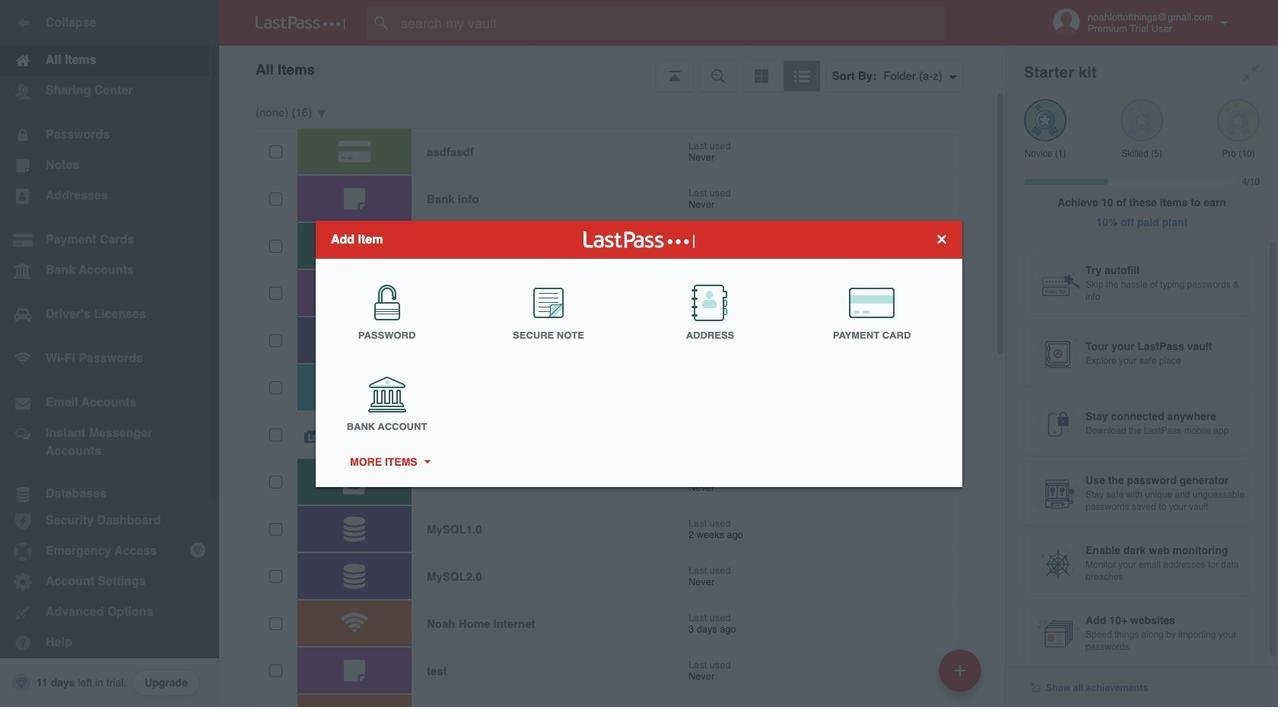 Task type: describe. For each thing, give the bounding box(es) containing it.
new item navigation
[[934, 645, 991, 707]]

vault options navigation
[[219, 46, 1006, 91]]

main navigation navigation
[[0, 0, 219, 707]]

search my vault text field
[[367, 6, 975, 40]]

Search search field
[[367, 6, 975, 40]]

new item image
[[955, 665, 966, 676]]



Task type: vqa. For each thing, say whether or not it's contained in the screenshot.
Search 'search box'
yes



Task type: locate. For each thing, give the bounding box(es) containing it.
lastpass image
[[256, 16, 346, 30]]

caret right image
[[422, 460, 432, 464]]

dialog
[[316, 220, 963, 487]]



